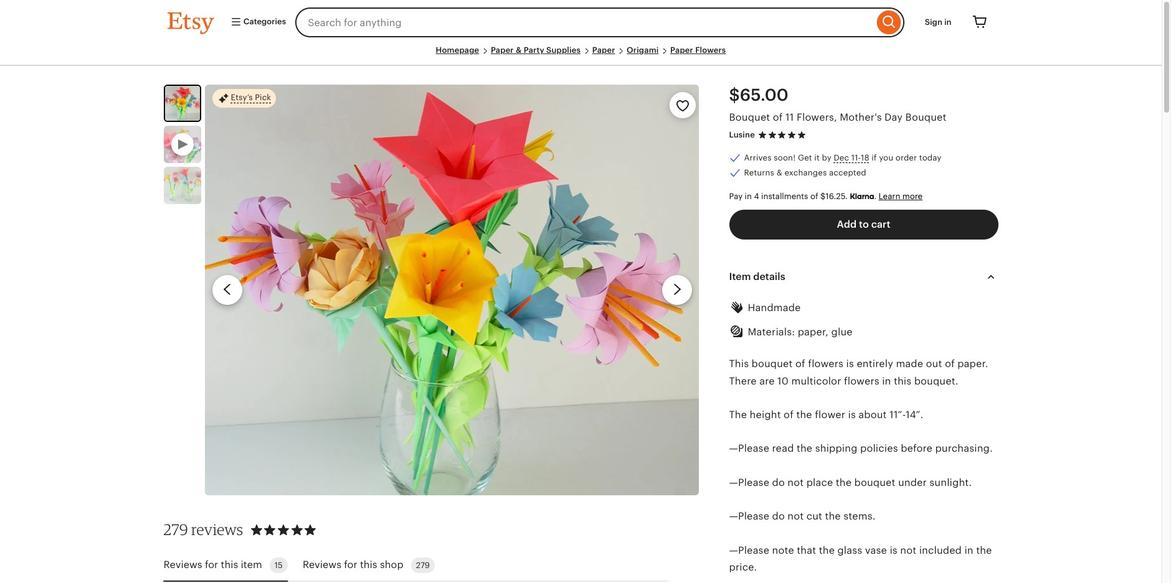 Task type: vqa. For each thing, say whether or not it's contained in the screenshot.
bottommost Home Favorites
no



Task type: locate. For each thing, give the bounding box(es) containing it.
paper for paper & party supplies
[[491, 45, 514, 55]]

0 horizontal spatial &
[[516, 45, 522, 55]]

there
[[729, 376, 757, 387]]

for left 'shop'
[[344, 560, 357, 571]]

reviews for reviews for this item
[[164, 560, 202, 571]]

this left item
[[221, 560, 238, 571]]

0 vertical spatial &
[[516, 45, 522, 55]]

the left flower
[[796, 410, 812, 420]]

0 vertical spatial flowers
[[808, 359, 843, 370]]

1 vertical spatial 279
[[416, 561, 430, 571]]

before
[[901, 444, 932, 454]]

279 for 279
[[416, 561, 430, 571]]

supplies
[[546, 45, 581, 55]]

in left '4'
[[745, 192, 752, 201]]

&
[[516, 45, 522, 55], [776, 168, 782, 178]]

2 for from the left
[[344, 560, 357, 571]]

1 horizontal spatial 279
[[416, 561, 430, 571]]

flowers down 'entirely'
[[844, 376, 879, 387]]

the right place
[[836, 478, 852, 488]]

1 horizontal spatial bouquet
[[905, 112, 946, 123]]

reviews
[[191, 521, 243, 540]]

—please do not cut the stems.
[[729, 511, 875, 522]]

tab list
[[164, 551, 668, 582]]

1 vertical spatial bouquet
[[854, 478, 895, 488]]

sign in
[[925, 17, 951, 27]]

0 horizontal spatial this
[[221, 560, 238, 571]]

vase
[[865, 545, 887, 556]]

reviews for reviews for this shop
[[303, 560, 341, 571]]

this inside this bouquet of flowers is entirely made out of paper. there are 10 multicolor flowers in this bouquet.
[[894, 376, 911, 387]]

item
[[729, 272, 751, 282]]

the height of the flower is about 11"-14".
[[729, 410, 923, 420]]

paper.
[[957, 359, 988, 370]]

order
[[896, 153, 917, 163]]

bouquet up are
[[752, 359, 793, 370]]

flowers,
[[797, 112, 837, 123]]

paper,
[[798, 327, 829, 338]]

do for place
[[772, 478, 785, 488]]

2 —please from the top
[[729, 478, 769, 488]]

paper for paper flowers
[[670, 45, 693, 55]]

0 horizontal spatial reviews
[[164, 560, 202, 571]]

11"-
[[890, 410, 906, 420]]

etsy's pick button
[[212, 89, 276, 108]]

1 horizontal spatial bouquet of 11 flowers mother's day bouquet image 1 image
[[205, 85, 699, 496]]

reviews
[[164, 560, 202, 571], [303, 560, 341, 571]]

1 horizontal spatial bouquet
[[854, 478, 895, 488]]

1 horizontal spatial this
[[360, 560, 377, 571]]

price.
[[729, 562, 757, 573]]

materials:
[[748, 327, 795, 338]]

reviews down 279 reviews
[[164, 560, 202, 571]]

reviews right 15
[[303, 560, 341, 571]]

not inside —please note that the glass vase is not included in the price.
[[900, 545, 916, 556]]

add to cart button
[[729, 210, 998, 240]]

not for place
[[787, 478, 804, 488]]

sign
[[925, 17, 942, 27]]

bouquet inside this bouquet of flowers is entirely made out of paper. there are 10 multicolor flowers in this bouquet.
[[752, 359, 793, 370]]

& right returns
[[776, 168, 782, 178]]

0 horizontal spatial bouquet
[[752, 359, 793, 370]]

for
[[205, 560, 218, 571], [344, 560, 357, 571]]

4 —please from the top
[[729, 545, 769, 556]]

& left party
[[516, 45, 522, 55]]

1 —please from the top
[[729, 444, 769, 454]]

0 horizontal spatial for
[[205, 560, 218, 571]]

paper down search for anything text field
[[592, 45, 615, 55]]

1 bouquet from the left
[[729, 112, 770, 123]]

2 bouquet from the left
[[905, 112, 946, 123]]

this left 'shop'
[[360, 560, 377, 571]]

1 vertical spatial is
[[848, 410, 856, 420]]

1 horizontal spatial paper
[[592, 45, 615, 55]]

3 paper from the left
[[670, 45, 693, 55]]

day
[[885, 112, 903, 123]]

279 left reviews
[[164, 521, 188, 540]]

categories button
[[221, 11, 292, 34]]

bouquet up lusine
[[729, 112, 770, 123]]

is left about
[[848, 410, 856, 420]]

do up note
[[772, 511, 785, 522]]

bouquet down policies
[[854, 478, 895, 488]]

0 vertical spatial do
[[772, 478, 785, 488]]

0 horizontal spatial 279
[[164, 521, 188, 540]]

this
[[894, 376, 911, 387], [221, 560, 238, 571], [360, 560, 377, 571]]

3 —please from the top
[[729, 511, 769, 522]]

1 reviews from the left
[[164, 560, 202, 571]]

the
[[796, 410, 812, 420], [797, 444, 812, 454], [836, 478, 852, 488], [825, 511, 841, 522], [819, 545, 835, 556], [976, 545, 992, 556]]

bouquet of 11 flowers mother's day bouquet image 1 image
[[205, 85, 699, 496], [165, 86, 200, 121]]

0 vertical spatial is
[[846, 359, 854, 370]]

1 vertical spatial not
[[787, 511, 804, 522]]

paper flowers
[[670, 45, 726, 55]]

0 vertical spatial not
[[787, 478, 804, 488]]

menu bar
[[167, 45, 994, 66]]

2 vertical spatial not
[[900, 545, 916, 556]]

2 vertical spatial is
[[890, 545, 898, 556]]

paper left party
[[491, 45, 514, 55]]

banner
[[145, 0, 1017, 45]]

2 reviews from the left
[[303, 560, 341, 571]]

0 horizontal spatial bouquet
[[729, 112, 770, 123]]

soon! get
[[774, 153, 812, 163]]

this for reviews for this item
[[221, 560, 238, 571]]

in down 'entirely'
[[882, 376, 891, 387]]

0 vertical spatial 279
[[164, 521, 188, 540]]

not for cut
[[787, 511, 804, 522]]

reviews for this item
[[164, 560, 262, 571]]

1 horizontal spatial for
[[344, 560, 357, 571]]

out
[[926, 359, 942, 370]]

—please for —please do not cut the stems.
[[729, 511, 769, 522]]

this down made
[[894, 376, 911, 387]]

1 horizontal spatial &
[[776, 168, 782, 178]]

for down reviews
[[205, 560, 218, 571]]

add to cart
[[837, 219, 890, 230]]

flower
[[815, 410, 845, 420]]

1 paper from the left
[[491, 45, 514, 55]]

is inside this bouquet of flowers is entirely made out of paper. there are 10 multicolor flowers in this bouquet.
[[846, 359, 854, 370]]

0 vertical spatial bouquet
[[752, 359, 793, 370]]

flowers
[[695, 45, 726, 55]]

—please inside —please note that the glass vase is not included in the price.
[[729, 545, 769, 556]]

cut
[[806, 511, 822, 522]]

add
[[837, 219, 857, 230]]

not left place
[[787, 478, 804, 488]]

by
[[822, 153, 831, 163]]

1 vertical spatial &
[[776, 168, 782, 178]]

height
[[750, 410, 781, 420]]

do
[[772, 478, 785, 488], [772, 511, 785, 522]]

bouquet
[[752, 359, 793, 370], [854, 478, 895, 488]]

tab list containing reviews for this item
[[164, 551, 668, 582]]

do down the read
[[772, 478, 785, 488]]

if
[[872, 153, 877, 163]]

is left 'entirely'
[[846, 359, 854, 370]]

1 vertical spatial flowers
[[844, 376, 879, 387]]

1 do from the top
[[772, 478, 785, 488]]

lusine
[[729, 130, 755, 140]]

this bouquet of flowers is entirely made out of paper. there are 10 multicolor flowers in this bouquet.
[[729, 359, 988, 387]]

not left "cut"
[[787, 511, 804, 522]]

2 horizontal spatial paper
[[670, 45, 693, 55]]

in right sign
[[944, 17, 951, 27]]

279 right 'shop'
[[416, 561, 430, 571]]

bouquet right day
[[905, 112, 946, 123]]

flowers up multicolor
[[808, 359, 843, 370]]

dec
[[834, 153, 849, 163]]

None search field
[[295, 7, 904, 37]]

10
[[777, 376, 789, 387]]

1 horizontal spatial reviews
[[303, 560, 341, 571]]

glass
[[837, 545, 862, 556]]

—please do not place the bouquet under sunlight.
[[729, 478, 972, 488]]

learn more button
[[879, 192, 923, 201]]

the right included
[[976, 545, 992, 556]]

—please
[[729, 444, 769, 454], [729, 478, 769, 488], [729, 511, 769, 522], [729, 545, 769, 556]]

about
[[859, 410, 887, 420]]

279
[[164, 521, 188, 540], [416, 561, 430, 571]]

2 do from the top
[[772, 511, 785, 522]]

.
[[874, 192, 876, 201]]

& for paper
[[516, 45, 522, 55]]

in right included
[[964, 545, 973, 556]]

of right out
[[945, 359, 955, 370]]

1 for from the left
[[205, 560, 218, 571]]

lusine link
[[729, 130, 755, 140]]

you
[[879, 153, 893, 163]]

menu bar containing homepage
[[167, 45, 994, 66]]

of right height
[[784, 410, 794, 420]]

sign in button
[[915, 11, 961, 34]]

—please for —please read the shipping policies before purchasing.
[[729, 444, 769, 454]]

279 inside tab list
[[416, 561, 430, 571]]

this
[[729, 359, 749, 370]]

party
[[524, 45, 544, 55]]

0 horizontal spatial paper
[[491, 45, 514, 55]]

not left included
[[900, 545, 916, 556]]

bouquet
[[729, 112, 770, 123], [905, 112, 946, 123]]

paper for paper link
[[592, 45, 615, 55]]

to
[[859, 219, 869, 230]]

& for returns
[[776, 168, 782, 178]]

categories
[[241, 17, 286, 26]]

today
[[919, 153, 941, 163]]

banner containing categories
[[145, 0, 1017, 45]]

flowers
[[808, 359, 843, 370], [844, 376, 879, 387]]

glue
[[831, 327, 853, 338]]

klarna
[[850, 192, 874, 201]]

arrives
[[744, 153, 772, 163]]

of
[[773, 112, 783, 123], [810, 192, 818, 201], [795, 359, 805, 370], [945, 359, 955, 370], [784, 410, 794, 420]]

in
[[944, 17, 951, 27], [745, 192, 752, 201], [882, 376, 891, 387], [964, 545, 973, 556]]

is right vase
[[890, 545, 898, 556]]

this for reviews for this shop
[[360, 560, 377, 571]]

etsy's pick
[[231, 93, 271, 103]]

bouquet of 11 flowers, mother's day bouquet
[[729, 112, 946, 123]]

2 horizontal spatial this
[[894, 376, 911, 387]]

—please for —please note that the glass vase is not included in the price.
[[729, 545, 769, 556]]

1 vertical spatial do
[[772, 511, 785, 522]]

for for item
[[205, 560, 218, 571]]

2 paper from the left
[[592, 45, 615, 55]]

paper left the 'flowers'
[[670, 45, 693, 55]]

paper
[[491, 45, 514, 55], [592, 45, 615, 55], [670, 45, 693, 55]]



Task type: describe. For each thing, give the bounding box(es) containing it.
279 reviews
[[164, 521, 243, 540]]

of left "$16.25."
[[810, 192, 818, 201]]

4
[[754, 192, 759, 201]]

item details
[[729, 272, 785, 282]]

Search for anything text field
[[295, 7, 874, 37]]

the right the read
[[797, 444, 812, 454]]

—please for —please do not place the bouquet under sunlight.
[[729, 478, 769, 488]]

for for shop
[[344, 560, 357, 571]]

of up multicolor
[[795, 359, 805, 370]]

the
[[729, 410, 747, 420]]

read
[[772, 444, 794, 454]]

bouquet.
[[914, 376, 958, 387]]

under
[[898, 478, 927, 488]]

do for cut
[[772, 511, 785, 522]]

policies
[[860, 444, 898, 454]]

handmade
[[748, 303, 801, 313]]

origami link
[[627, 45, 659, 55]]

—please note that the glass vase is not included in the price.
[[729, 545, 992, 573]]

in inside —please note that the glass vase is not included in the price.
[[964, 545, 973, 556]]

more
[[902, 192, 923, 201]]

paper link
[[592, 45, 615, 55]]

in inside this bouquet of flowers is entirely made out of paper. there are 10 multicolor flowers in this bouquet.
[[882, 376, 891, 387]]

11
[[786, 112, 794, 123]]

is inside —please note that the glass vase is not included in the price.
[[890, 545, 898, 556]]

11-
[[851, 153, 861, 163]]

pay in 4 installments of $16.25. klarna . learn more
[[729, 192, 923, 201]]

arrives soon! get it by dec 11-18 if you order today
[[744, 153, 941, 163]]

the right "cut"
[[825, 511, 841, 522]]

origami
[[627, 45, 659, 55]]

shipping
[[815, 444, 857, 454]]

item details button
[[718, 262, 1009, 292]]

the right that
[[819, 545, 835, 556]]

reviews for this shop
[[303, 560, 403, 571]]

paper flowers link
[[670, 45, 726, 55]]

bouquet of 11 flowers mother's day bouquet image 2 image
[[164, 167, 201, 204]]

installments
[[761, 192, 808, 201]]

are
[[759, 376, 775, 387]]

materials: paper, glue
[[748, 327, 853, 338]]

learn
[[879, 192, 900, 201]]

made
[[896, 359, 923, 370]]

homepage
[[436, 45, 479, 55]]

sunlight.
[[930, 478, 972, 488]]

paper & party supplies
[[491, 45, 581, 55]]

in inside button
[[944, 17, 951, 27]]

included
[[919, 545, 962, 556]]

$16.25.
[[820, 192, 848, 201]]

279 for 279 reviews
[[164, 521, 188, 540]]

that
[[797, 545, 816, 556]]

entirely
[[857, 359, 893, 370]]

cart
[[871, 219, 890, 230]]

item
[[241, 560, 262, 571]]

0 horizontal spatial bouquet of 11 flowers mother's day bouquet image 1 image
[[165, 86, 200, 121]]

it
[[814, 153, 820, 163]]

stems.
[[844, 511, 875, 522]]

paper & party supplies link
[[491, 45, 581, 55]]

place
[[806, 478, 833, 488]]

pay
[[729, 192, 743, 201]]

etsy's
[[231, 93, 253, 103]]

18
[[861, 153, 869, 163]]

homepage link
[[436, 45, 479, 55]]

shop
[[380, 560, 403, 571]]

$65.00
[[729, 86, 789, 105]]

14".
[[906, 410, 923, 420]]

details
[[753, 272, 785, 282]]

accepted
[[829, 168, 866, 178]]

15
[[275, 561, 283, 571]]

—please read the shipping policies before purchasing.
[[729, 444, 993, 454]]

purchasing.
[[935, 444, 993, 454]]

returns & exchanges accepted
[[744, 168, 866, 178]]

mother's
[[840, 112, 882, 123]]

exchanges
[[784, 168, 827, 178]]

of left 11
[[773, 112, 783, 123]]



